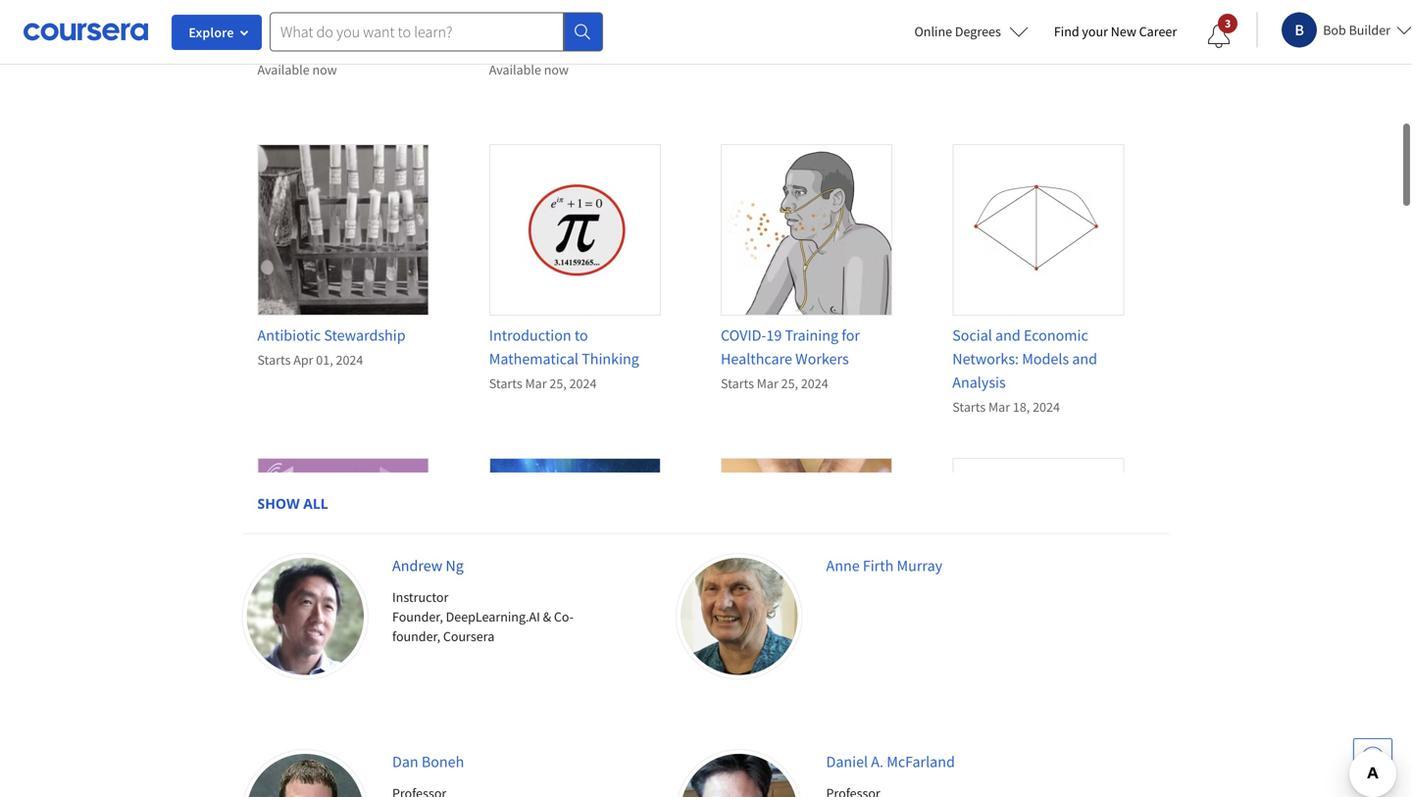 Task type: vqa. For each thing, say whether or not it's contained in the screenshot.
Anne
yes



Task type: describe. For each thing, give the bounding box(es) containing it.
instructor founder, deeplearning.ai & co- founder, coursera
[[392, 588, 574, 645]]

What do you want to learn? text field
[[270, 12, 564, 51]]

starts apr 01, 2024
[[257, 351, 363, 369]]

covid-19 training for healthcare workers image
[[721, 144, 893, 316]]

firth
[[863, 556, 894, 576]]

introduction to mathematical thinking image
[[489, 144, 661, 316]]

2024 for to
[[569, 375, 597, 392]]

25, for training
[[781, 375, 798, 392]]

graphical
[[574, 12, 637, 31]]

&
[[543, 608, 551, 626]]

show
[[257, 494, 300, 513]]

3
[[1225, 16, 1231, 31]]

anne firth murray link
[[826, 556, 943, 576]]

transitions in care from survivorship to hospice image
[[721, 458, 893, 630]]

explore
[[189, 24, 234, 41]]

antibiotic
[[257, 326, 321, 345]]

available for palliative care always specialization
[[257, 61, 310, 78]]

available now for probabilistic graphical models  specialization
[[489, 61, 569, 78]]

builder
[[1349, 21, 1391, 39]]

introduction to mathematical thinking
[[489, 326, 639, 369]]

dan
[[392, 752, 418, 772]]

for
[[842, 326, 860, 345]]

to
[[575, 326, 588, 345]]

covid-
[[721, 326, 766, 345]]

palliative care always specialization
[[257, 12, 399, 55]]

antibiotic stewardship
[[257, 326, 406, 345]]

2024 for and
[[1033, 398, 1060, 416]]

murray
[[897, 556, 943, 576]]

apr
[[293, 351, 313, 369]]

game theory ii: advanced applications image
[[953, 458, 1124, 630]]

your
[[1082, 23, 1108, 40]]

care
[[320, 12, 350, 31]]

help center image
[[1361, 746, 1385, 770]]

online degrees button
[[899, 10, 1044, 53]]

daniel
[[826, 752, 868, 772]]

mar for social and economic networks:  models and analysis
[[989, 398, 1010, 416]]

0 horizontal spatial and
[[996, 326, 1021, 345]]

starts for introduction to mathematical thinking
[[489, 375, 522, 392]]

mathematical
[[489, 349, 579, 369]]

18,
[[1013, 398, 1030, 416]]

andrew ng
[[392, 556, 464, 576]]

daniel a. mcfarland
[[826, 752, 955, 772]]

models inside social and economic networks:  models and analysis
[[1022, 349, 1069, 369]]

healthcare
[[721, 349, 792, 369]]

01,
[[316, 351, 333, 369]]

now for always
[[312, 61, 337, 78]]

a.
[[871, 752, 884, 772]]

probabilistic graphical models image
[[489, 0, 661, 2]]

daniel a. mcfarland link
[[826, 752, 955, 772]]

explore button
[[172, 15, 262, 50]]

show all
[[257, 494, 328, 513]]

degrees
[[955, 23, 1001, 40]]

instructor
[[392, 588, 449, 606]]

show all button
[[257, 493, 328, 514]]

bob
[[1323, 21, 1346, 39]]

probabilistic graphical models  specialization link
[[489, 0, 691, 57]]

social and economic networks:  models and analysis image
[[953, 144, 1124, 316]]

social and economic networks:  models and analysis
[[953, 326, 1098, 392]]

dan boneh link
[[392, 752, 464, 772]]

introduction
[[489, 326, 571, 345]]

find your new career
[[1054, 23, 1177, 40]]

anne firth murray
[[826, 556, 943, 576]]

probabilistic graphical models  specialization
[[489, 12, 637, 55]]

introduction to clinical data image
[[257, 458, 429, 630]]

coursera image
[[24, 16, 148, 47]]

covid-19 training for healthcare workers link
[[721, 144, 923, 371]]

starts mar 25, 2024 for training
[[721, 375, 828, 392]]



Task type: locate. For each thing, give the bounding box(es) containing it.
2 available now from the left
[[489, 61, 569, 78]]

None search field
[[270, 12, 603, 51]]

now down probabilistic graphical models  specialization
[[544, 61, 569, 78]]

1 horizontal spatial starts mar 25, 2024
[[721, 375, 828, 392]]

ng
[[446, 556, 464, 576]]

palliative care always specialization link
[[257, 0, 460, 57]]

0 horizontal spatial now
[[312, 61, 337, 78]]

mar for introduction to mathematical thinking
[[525, 375, 547, 392]]

available now for palliative care always specialization
[[257, 61, 337, 78]]

understanding einstein: the special theory of relativity image
[[489, 458, 661, 630]]

antibiotic stewardship image
[[257, 144, 429, 316]]

specialization for palliative
[[257, 35, 349, 55]]

2024 for 19
[[801, 375, 828, 392]]

0 vertical spatial and
[[996, 326, 1021, 345]]

2024 down "thinking"
[[569, 375, 597, 392]]

available for probabilistic graphical models  specialization
[[489, 61, 541, 78]]

starts down "healthcare"
[[721, 375, 754, 392]]

b
[[1295, 20, 1304, 40]]

2 now from the left
[[544, 61, 569, 78]]

2024 right 01,
[[336, 351, 363, 369]]

founder,
[[392, 628, 440, 645]]

1 horizontal spatial 25,
[[781, 375, 798, 392]]

2 horizontal spatial mar
[[989, 398, 1010, 416]]

starts mar 25, 2024 down mathematical
[[489, 375, 597, 392]]

1 horizontal spatial models
[[1022, 349, 1069, 369]]

andrew ng image
[[243, 554, 368, 679]]

1 horizontal spatial now
[[544, 61, 569, 78]]

mar down mathematical
[[525, 375, 547, 392]]

0 horizontal spatial 25,
[[550, 375, 567, 392]]

palliative care always image
[[257, 0, 429, 2]]

specialization for probabilistic
[[539, 35, 631, 55]]

25, down mathematical
[[550, 375, 567, 392]]

starts
[[257, 351, 291, 369], [489, 375, 522, 392], [721, 375, 754, 392], [953, 398, 986, 416]]

specialization
[[257, 35, 349, 55], [539, 35, 631, 55]]

19
[[766, 326, 782, 345]]

0 horizontal spatial available now
[[257, 61, 337, 78]]

2024 right the 18,
[[1033, 398, 1060, 416]]

1 25, from the left
[[550, 375, 567, 392]]

starts mar 25, 2024 down "healthcare"
[[721, 375, 828, 392]]

online degrees
[[915, 23, 1001, 40]]

economic
[[1024, 326, 1088, 345]]

models
[[489, 35, 536, 55], [1022, 349, 1069, 369]]

2 25, from the left
[[781, 375, 798, 392]]

25,
[[550, 375, 567, 392], [781, 375, 798, 392]]

mar down "healthcare"
[[757, 375, 779, 392]]

andrew ng link
[[392, 556, 464, 576]]

mcfarland
[[887, 752, 955, 772]]

starts mar 25, 2024
[[489, 375, 597, 392], [721, 375, 828, 392]]

specialization down palliative
[[257, 35, 349, 55]]

social and economic networks:  models and analysis link
[[953, 144, 1155, 394]]

2 specialization from the left
[[539, 35, 631, 55]]

0 horizontal spatial models
[[489, 35, 536, 55]]

find your new career link
[[1044, 20, 1187, 44]]

mar for covid-19 training for healthcare workers
[[757, 375, 779, 392]]

1 horizontal spatial specialization
[[539, 35, 631, 55]]

1 horizontal spatial and
[[1072, 349, 1098, 369]]

show notifications image
[[1208, 25, 1231, 48]]

specialization down graphical
[[539, 35, 631, 55]]

specialization inside palliative care always specialization
[[257, 35, 349, 55]]

bob builder
[[1323, 21, 1391, 39]]

networks:
[[953, 349, 1019, 369]]

founder,
[[392, 608, 443, 626]]

probabilistic
[[489, 12, 571, 31]]

1 horizontal spatial mar
[[757, 375, 779, 392]]

mar left the 18,
[[989, 398, 1010, 416]]

available down palliative
[[257, 61, 310, 78]]

starts mar 18, 2024
[[953, 398, 1060, 416]]

thinking
[[582, 349, 639, 369]]

and
[[996, 326, 1021, 345], [1072, 349, 1098, 369]]

available now down palliative care always specialization
[[257, 61, 337, 78]]

starts down mathematical
[[489, 375, 522, 392]]

palliative
[[257, 12, 317, 31]]

available
[[257, 61, 310, 78], [489, 61, 541, 78]]

available down 'probabilistic'
[[489, 61, 541, 78]]

starts down the antibiotic
[[257, 351, 291, 369]]

25, for mathematical
[[550, 375, 567, 392]]

25, down covid-19 training for healthcare workers
[[781, 375, 798, 392]]

new
[[1111, 23, 1137, 40]]

2024
[[336, 351, 363, 369], [569, 375, 597, 392], [801, 375, 828, 392], [1033, 398, 1060, 416]]

mar
[[525, 375, 547, 392], [757, 375, 779, 392], [989, 398, 1010, 416]]

0 horizontal spatial available
[[257, 61, 310, 78]]

online
[[915, 23, 952, 40]]

1 vertical spatial and
[[1072, 349, 1098, 369]]

covid-19 training for healthcare workers
[[721, 326, 860, 369]]

social
[[953, 326, 992, 345]]

0 horizontal spatial specialization
[[257, 35, 349, 55]]

specialization inside probabilistic graphical models  specialization
[[539, 35, 631, 55]]

available now
[[257, 61, 337, 78], [489, 61, 569, 78]]

analysis
[[953, 373, 1006, 392]]

models down economic
[[1022, 349, 1069, 369]]

0 vertical spatial models
[[489, 35, 536, 55]]

starts for covid-19 training for healthcare workers
[[721, 375, 754, 392]]

models down 'probabilistic'
[[489, 35, 536, 55]]

coursera
[[443, 628, 495, 645]]

always
[[354, 12, 399, 31]]

2024 for stewardship
[[336, 351, 363, 369]]

1 available now from the left
[[257, 61, 337, 78]]

dan boneh
[[392, 752, 464, 772]]

career
[[1139, 23, 1177, 40]]

anne firth murray image
[[677, 554, 802, 679]]

starts for social and economic networks:  models and analysis
[[953, 398, 986, 416]]

deeplearning.ai
[[446, 608, 540, 626]]

1 starts mar 25, 2024 from the left
[[489, 375, 597, 392]]

1 specialization from the left
[[257, 35, 349, 55]]

stewardship
[[324, 326, 406, 345]]

2 available from the left
[[489, 61, 541, 78]]

antibiotic stewardship link
[[257, 144, 460, 347]]

available now down 'probabilistic'
[[489, 61, 569, 78]]

0 horizontal spatial starts mar 25, 2024
[[489, 375, 597, 392]]

all
[[303, 494, 328, 513]]

2 starts mar 25, 2024 from the left
[[721, 375, 828, 392]]

introduction to mathematical thinking link
[[489, 144, 691, 371]]

now for models
[[544, 61, 569, 78]]

anne
[[826, 556, 860, 576]]

1 now from the left
[[312, 61, 337, 78]]

1 available from the left
[[257, 61, 310, 78]]

andrew
[[392, 556, 443, 576]]

starts down analysis
[[953, 398, 986, 416]]

starts mar 25, 2024 for mathematical
[[489, 375, 597, 392]]

and up networks:
[[996, 326, 1021, 345]]

now
[[312, 61, 337, 78], [544, 61, 569, 78]]

starts for antibiotic stewardship
[[257, 351, 291, 369]]

0 horizontal spatial mar
[[525, 375, 547, 392]]

1 horizontal spatial available now
[[489, 61, 569, 78]]

2024 down the workers
[[801, 375, 828, 392]]

co-
[[554, 608, 574, 626]]

now down palliative care always specialization
[[312, 61, 337, 78]]

1 vertical spatial models
[[1022, 349, 1069, 369]]

3 button
[[1192, 13, 1247, 60]]

1 horizontal spatial available
[[489, 61, 541, 78]]

find
[[1054, 23, 1079, 40]]

models inside probabilistic graphical models  specialization
[[489, 35, 536, 55]]

training
[[785, 326, 839, 345]]

workers
[[796, 349, 849, 369]]

boneh
[[422, 752, 464, 772]]

and down economic
[[1072, 349, 1098, 369]]



